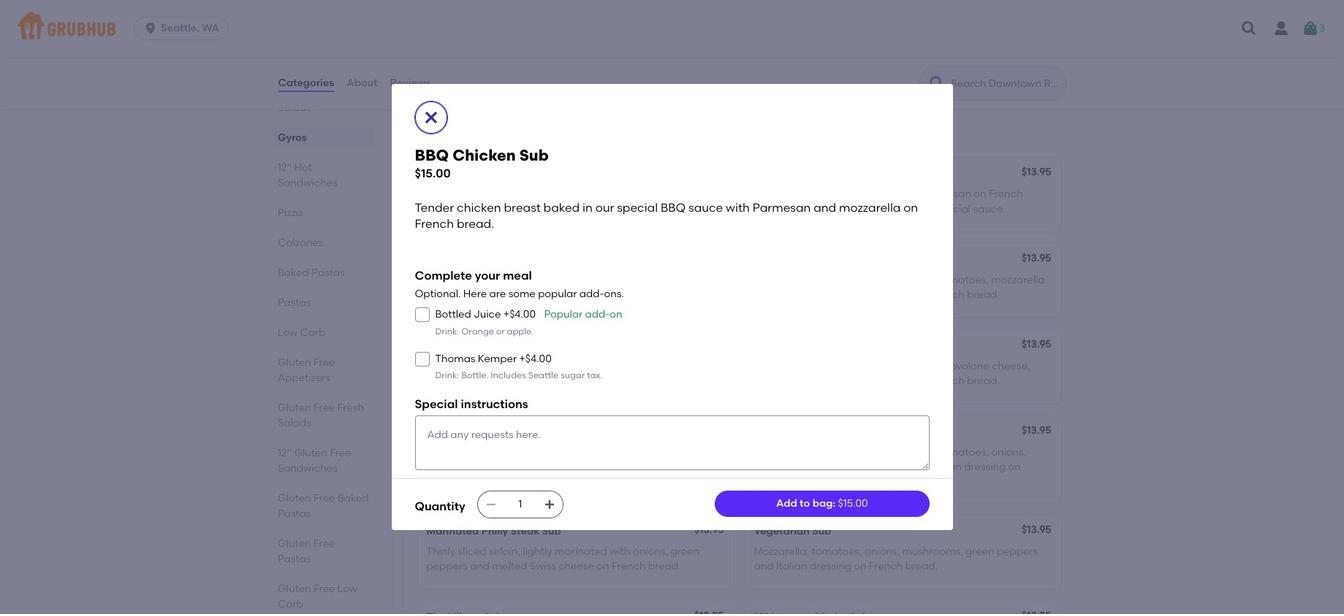 Task type: locate. For each thing, give the bounding box(es) containing it.
drink: down thomas
[[435, 371, 459, 381]]

free inside gluten free baked pastas
[[313, 493, 335, 505]]

1 horizontal spatial $15.00
[[838, 498, 868, 510]]

0 horizontal spatial sauce.
[[508, 65, 540, 77]]

special inside baked meatballs, mozzarella and parmesan on french bread with our homemade romio's special sauce.
[[935, 203, 971, 215]]

salami, inside canadian bacon, pepperoni, salami, tomatoes, onions, mozzarella cheese and homemade italian dressing on french bread.
[[900, 447, 936, 459]]

0 vertical spatial pepperoni,
[[844, 274, 898, 287]]

0 vertical spatial 12"
[[415, 124, 438, 142]]

canadian inside canadian bacon, pepperoni, salami, tomatoes, mozzarella and our homemade pizza sauce on french bread.
[[754, 274, 804, 287]]

free inside gluten free fresh salads
[[313, 402, 335, 414]]

svg image inside 3 button
[[1302, 20, 1319, 37]]

1 drink: from the top
[[435, 327, 459, 337]]

mixed right sugar
[[587, 375, 617, 388]]

sub
[[519, 146, 549, 164], [495, 167, 514, 180], [520, 340, 539, 352], [524, 426, 543, 438], [542, 525, 561, 538], [812, 525, 831, 538]]

2 horizontal spatial sauce.
[[973, 203, 1006, 215]]

meatballs,
[[788, 188, 840, 200]]

gluten down gluten free baked pastas
[[277, 538, 311, 550]]

1 vertical spatial bacon,
[[806, 447, 841, 459]]

baked down 12" gluten free sandwiches
[[337, 493, 369, 505]]

tomatoes, inside canadian bacon, pepperoni, salami, tomatoes, onions, mozzarella cheese and homemade italian dressing on french bread.
[[938, 447, 989, 459]]

carb down gluten free pastas
[[277, 599, 303, 611]]

baked inside baked meatballs, mozzarella and parmesan on french bread with our homemade romio's special sauce.
[[754, 188, 785, 200]]

free left fresh
[[313, 402, 335, 414]]

low inside gluten free low carb
[[337, 583, 357, 596]]

sandwiches up gluten free baked pastas
[[277, 463, 337, 475]]

tomatoes, inside canadian bacon, pepperoni, salami, tomatoes, mozzarella and our homemade pizza sauce on french bread.
[[938, 274, 989, 287]]

sauce. inside baked meatballs, mozzarella and parmesan on french bread with our homemade romio's special sauce.
[[973, 203, 1006, 215]]

juice
[[474, 309, 501, 321]]

cheese, up greens.
[[627, 360, 665, 373]]

0 vertical spatial canadian
[[754, 274, 804, 287]]

greens,
[[458, 50, 495, 62]]

greens.
[[620, 375, 656, 388]]

$15.00 for bbq chicken sub
[[415, 167, 451, 181]]

2 vertical spatial sandwiches
[[277, 463, 337, 475]]

2 canadian from the top
[[754, 447, 804, 459]]

1 horizontal spatial svg image
[[1240, 20, 1258, 37]]

0 horizontal spatial green
[[671, 546, 699, 558]]

1 vertical spatial chicken
[[451, 167, 492, 180]]

1 vertical spatial $15.00
[[838, 498, 868, 510]]

gluten free fresh salads
[[277, 402, 364, 430]]

$15.00 for add to bag:
[[838, 498, 868, 510]]

feta
[[426, 65, 446, 77]]

roma up thomas
[[448, 340, 477, 352]]

peppers
[[997, 546, 1038, 558], [426, 561, 468, 573]]

gluten free appetizers
[[277, 357, 335, 384]]

canadian bacon, pepperoni, salami, tomatoes, mozzarella and our homemade pizza sauce on french bread.
[[754, 274, 1045, 301]]

seattle,
[[161, 22, 199, 34]]

pepperoni,
[[844, 274, 898, 287], [844, 447, 898, 459]]

12" down gluten free fresh salads
[[277, 447, 291, 460]]

add- down ons.
[[585, 309, 610, 321]]

1 vertical spatial salami,
[[900, 447, 936, 459]]

2 horizontal spatial italian
[[931, 461, 962, 474]]

homemade
[[828, 203, 886, 215], [445, 289, 503, 301], [795, 289, 853, 301], [426, 375, 484, 388], [870, 461, 928, 474]]

2 drink: from the top
[[435, 371, 459, 381]]

cheese, inside "tender chicken, roasted red peppers, provolone cheese, creamy pesto and mixed greens on french bread."
[[992, 360, 1030, 373]]

1 vertical spatial italian
[[931, 461, 962, 474]]

2 mixed from the left
[[847, 375, 877, 388]]

0 vertical spatial sauce.
[[508, 65, 540, 77]]

0 vertical spatial +
[[503, 309, 510, 321]]

2 vertical spatial dressing
[[810, 561, 851, 573]]

on inside canadian bacon, pepperoni, salami, tomatoes, mozzarella and our homemade pizza sauce on french bread.
[[915, 289, 928, 301]]

0 vertical spatial romio's
[[889, 203, 933, 215]]

free down gluten free baked pastas
[[313, 538, 335, 550]]

mixed for greens
[[847, 375, 877, 388]]

homemade inside baked meatballs, mozzarella and parmesan on french bread with our homemade romio's special sauce.
[[828, 203, 886, 215]]

1 vertical spatial roma
[[459, 360, 488, 373]]

salami, for sauce
[[900, 274, 936, 287]]

1 horizontal spatial +
[[519, 353, 525, 366]]

Input item quantity number field
[[504, 492, 536, 518]]

canadian
[[754, 274, 804, 287], [754, 447, 804, 459]]

$13.95 for mozzarella, tomatoes, onions, mushrooms, green peppers and italian dressing on french bread.
[[1021, 524, 1051, 536]]

french inside canadian bacon, pepperoni, salami, tomatoes, onions, mozzarella cheese and homemade italian dressing on french bread.
[[754, 476, 788, 489]]

drink: down bottled
[[435, 327, 459, 337]]

1 vertical spatial +
[[519, 353, 525, 366]]

1 horizontal spatial mushrooms,
[[902, 546, 963, 558]]

dressing inside sliced roma tomatoes, fresh mozzarella cheese, homemade italian dressing and mixed greens.
[[521, 375, 562, 388]]

roma inside sliced roma tomatoes, fresh mozzarella cheese, homemade italian dressing and mixed greens.
[[459, 360, 488, 373]]

1 vertical spatial $4.00
[[525, 353, 552, 366]]

dressing inside the 'mozzarella, tomatoes, onions, mushrooms, green peppers and italian dressing on french bread.'
[[810, 561, 851, 573]]

swiss
[[530, 561, 556, 573]]

0 horizontal spatial dressing
[[521, 375, 562, 388]]

hot up bbq chicken sub $15.00
[[442, 124, 470, 142]]

1 vertical spatial bread
[[660, 274, 690, 287]]

bread inside baked meatballs, mozzarella and parmesan on french bread with our homemade romio's special sauce.
[[754, 203, 784, 215]]

baked down calzones
[[277, 267, 309, 279]]

1 horizontal spatial cheese
[[559, 561, 594, 573]]

to
[[800, 498, 810, 510]]

0 vertical spatial roma
[[448, 340, 477, 352]]

1 bacon, from the top
[[806, 274, 841, 287]]

low
[[277, 327, 297, 339], [337, 583, 357, 596]]

salads down categories
[[277, 102, 311, 114]]

0 vertical spatial $15.00
[[415, 167, 451, 181]]

1 horizontal spatial bread
[[754, 203, 784, 215]]

cheese down marinated
[[559, 561, 594, 573]]

tender chicken breast, marinara sauce, onions, parmesan and mozzarella cheese on french bread.
[[426, 447, 713, 474]]

1 horizontal spatial peppers
[[997, 546, 1038, 558]]

1 vertical spatial 12"
[[277, 162, 291, 174]]

in
[[572, 188, 581, 200], [583, 201, 593, 215]]

2 horizontal spatial baked
[[754, 188, 785, 200]]

mozzarella
[[842, 188, 896, 200], [839, 201, 901, 215], [502, 203, 555, 215], [477, 274, 530, 287], [991, 274, 1045, 287], [571, 360, 624, 373], [449, 461, 502, 474], [754, 461, 808, 474]]

mozzarella, tomatoes, onions, mushrooms, green peppers and italian dressing on french bread.
[[754, 546, 1038, 573]]

cheese, right provolone
[[992, 360, 1030, 373]]

breast
[[504, 188, 536, 200], [504, 201, 541, 215]]

steak
[[511, 525, 539, 538]]

cheese inside the tender chicken breast, marinara sauce, onions, parmesan and mozzarella cheese on french bread.
[[505, 461, 540, 474]]

parmesan inside baked meatballs, mozzarella and parmesan on french bread with our homemade romio's special sauce.
[[921, 188, 971, 200]]

salami,
[[900, 274, 936, 287], [900, 447, 936, 459]]

$13.95 for canadian bacon, pepperoni, salami, tomatoes, onions, mozzarella cheese and homemade italian dressing on french bread.
[[1021, 424, 1051, 437]]

peppers inside thinly sliced sirloin, lightly marinated with onions, green peppers and melted swiss cheese on french bread.
[[426, 561, 468, 573]]

salami, inside canadian bacon, pepperoni, salami, tomatoes, mozzarella and our homemade pizza sauce on french bread.
[[900, 274, 936, 287]]

0 vertical spatial svg image
[[1240, 20, 1258, 37]]

$15.00
[[415, 167, 451, 181], [838, 498, 868, 510]]

2 horizontal spatial cheese
[[810, 461, 846, 474]]

pizza
[[277, 207, 302, 219]]

0 horizontal spatial baked
[[277, 267, 309, 279]]

+ up the or
[[503, 309, 510, 321]]

1 vertical spatial 12" hot sandwiches
[[277, 162, 337, 189]]

pepperoni, up pizza
[[844, 274, 898, 287]]

1 vertical spatial sandwiches
[[277, 177, 337, 189]]

1 horizontal spatial 12" hot sandwiches
[[415, 124, 567, 142]]

baked for baked pastas
[[277, 267, 309, 279]]

peppers,
[[894, 360, 937, 373]]

instructions
[[461, 397, 528, 411]]

mozzarella inside sliced roma tomatoes, fresh mozzarella cheese, homemade italian dressing and mixed greens.
[[571, 360, 624, 373]]

svg image left 3 button
[[1240, 20, 1258, 37]]

onions,
[[550, 50, 585, 62], [625, 447, 660, 459], [991, 447, 1026, 459], [633, 546, 668, 558], [865, 546, 900, 558]]

0 vertical spatial drink:
[[435, 327, 459, 337]]

1 green from the left
[[671, 546, 699, 558]]

0 horizontal spatial svg image
[[544, 499, 555, 511]]

tender inside the tender chicken breast, marinara sauce, onions, parmesan and mozzarella cheese on french bread.
[[426, 447, 461, 459]]

0 horizontal spatial $15.00
[[415, 167, 451, 181]]

italian
[[487, 375, 518, 388], [931, 461, 962, 474], [776, 561, 807, 573]]

bacon, inside canadian bacon, pepperoni, salami, tomatoes, mozzarella and our homemade pizza sauce on french bread.
[[806, 274, 841, 287]]

tomatoes, inside the 'mozzarella, tomatoes, onions, mushrooms, green peppers and italian dressing on french bread.'
[[812, 546, 862, 558]]

mixed down roasted
[[847, 375, 877, 388]]

chicken parmesan sub
[[426, 426, 543, 438]]

$4.00 up apple.
[[510, 309, 536, 321]]

mixed inside sliced roma tomatoes, fresh mozzarella cheese, homemade italian dressing and mixed greens.
[[587, 375, 617, 388]]

1 breast from the top
[[504, 188, 536, 200]]

1 vertical spatial sauce.
[[973, 203, 1006, 215]]

bottle.
[[461, 371, 489, 381]]

add-
[[579, 288, 604, 301], [585, 309, 610, 321]]

tender
[[426, 188, 461, 200], [415, 201, 454, 215], [754, 360, 788, 373], [426, 447, 461, 459]]

and inside baked meatballs, mozzarella and parmesan on french bread with our homemade romio's special sauce.
[[899, 188, 918, 200]]

1 vertical spatial salads
[[277, 417, 311, 430]]

drink:
[[435, 327, 459, 337], [435, 371, 459, 381]]

1 horizontal spatial cheese,
[[992, 360, 1030, 373]]

0 vertical spatial hot
[[442, 124, 470, 142]]

gluten down 12" gluten free sandwiches
[[277, 493, 311, 505]]

ons.
[[604, 288, 624, 301]]

orange
[[461, 327, 494, 337]]

parmesan inside eggplant, mozzarella and parmesan on french bread with our homemade romio's special sauce.
[[555, 274, 606, 287]]

special
[[602, 188, 638, 200], [617, 201, 658, 215], [935, 203, 971, 215], [552, 289, 587, 301]]

12" hot sandwiches up bbq chicken sub $15.00
[[415, 124, 567, 142]]

1 vertical spatial carb
[[277, 599, 303, 611]]

2 salami, from the top
[[900, 447, 936, 459]]

gluten down "appetizers"
[[277, 402, 311, 414]]

free for pastas
[[313, 538, 335, 550]]

1 horizontal spatial in
[[583, 201, 593, 215]]

1 vertical spatial low
[[337, 583, 357, 596]]

free up "appetizers"
[[313, 357, 335, 369]]

0 horizontal spatial +
[[503, 309, 510, 321]]

1 vertical spatial dressing
[[964, 461, 1006, 474]]

0 vertical spatial baked
[[754, 188, 785, 200]]

2 green from the left
[[965, 546, 994, 558]]

1 horizontal spatial green
[[965, 546, 994, 558]]

1 horizontal spatial mixed
[[847, 375, 877, 388]]

gluten inside gluten free fresh salads
[[277, 402, 311, 414]]

pepperoni, up add to bag: $15.00
[[844, 447, 898, 459]]

mixed
[[426, 50, 456, 62]]

salads up 12" gluten free sandwiches
[[277, 417, 311, 430]]

1 vertical spatial mushrooms,
[[902, 546, 963, 558]]

onions, inside the 'mozzarella, tomatoes, onions, mushrooms, green peppers and italian dressing on french bread.'
[[865, 546, 900, 558]]

romio's
[[889, 203, 933, 215], [506, 289, 549, 301]]

french
[[989, 188, 1023, 200], [573, 203, 607, 215], [415, 217, 454, 231], [623, 274, 657, 287], [931, 289, 965, 301], [931, 375, 965, 388], [558, 461, 592, 474], [754, 476, 788, 489], [612, 561, 646, 573], [869, 561, 903, 573]]

pepperoni, inside canadian bacon, pepperoni, salami, tomatoes, onions, mozzarella cheese and homemade italian dressing on french bread.
[[844, 447, 898, 459]]

cheese down breast,
[[505, 461, 540, 474]]

on inside "tender chicken, roasted red peppers, provolone cheese, creamy pesto and mixed greens on french bread."
[[915, 375, 928, 388]]

roma down the roma tomato sub
[[459, 360, 488, 373]]

Search Downtown Romio's Pizza and Pasta search field
[[950, 77, 1062, 91]]

carb up gluten free appetizers at bottom
[[300, 327, 325, 339]]

chicken
[[463, 188, 502, 200], [457, 201, 501, 215], [463, 447, 502, 459]]

$13.95 for thinly sliced sirloin, lightly marinated with onions, green peppers and melted swiss cheese on french bread.
[[694, 524, 724, 536]]

baked for baked meatballs, mozzarella and parmesan on french bread with our homemade romio's special sauce.
[[754, 188, 785, 200]]

gluten for gluten free low carb
[[277, 583, 311, 596]]

1 pepperoni, from the top
[[844, 274, 898, 287]]

1 salami, from the top
[[900, 274, 936, 287]]

dressing
[[521, 375, 562, 388], [964, 461, 1006, 474], [810, 561, 851, 573]]

0 horizontal spatial bread
[[660, 274, 690, 287]]

bacon, for our
[[806, 274, 841, 287]]

mushrooms,
[[588, 50, 648, 62], [902, 546, 963, 558]]

free down gluten free fresh salads
[[330, 447, 351, 460]]

dressing inside canadian bacon, pepperoni, salami, tomatoes, onions, mozzarella cheese and homemade italian dressing on french bread.
[[964, 461, 1006, 474]]

0 vertical spatial italian
[[487, 375, 518, 388]]

1 horizontal spatial romio's
[[889, 203, 933, 215]]

2 cheese, from the left
[[992, 360, 1030, 373]]

free
[[313, 357, 335, 369], [313, 402, 335, 414], [330, 447, 351, 460], [313, 493, 335, 505], [313, 538, 335, 550], [313, 583, 335, 596]]

0 horizontal spatial cheese
[[505, 461, 540, 474]]

sauce inside canadian bacon, pepperoni, salami, tomatoes, mozzarella and our homemade pizza sauce on french bread.
[[883, 289, 913, 301]]

homemade inside canadian bacon, pepperoni, salami, tomatoes, onions, mozzarella cheese and homemade italian dressing on french bread.
[[870, 461, 928, 474]]

mushrooms, inside the 'mozzarella, tomatoes, onions, mushrooms, green peppers and italian dressing on french bread.'
[[902, 546, 963, 558]]

2 bacon, from the top
[[806, 447, 841, 459]]

1 mixed from the left
[[587, 375, 617, 388]]

vegetarian sub
[[754, 525, 831, 538]]

gluten for gluten free appetizers
[[277, 357, 311, 369]]

black
[[651, 50, 678, 62]]

bag:
[[812, 498, 835, 510]]

pastas
[[311, 267, 344, 279], [277, 297, 311, 309], [277, 508, 311, 520], [277, 553, 311, 566]]

pepperoni, for pizza
[[844, 274, 898, 287]]

homemade inside eggplant, mozzarella and parmesan on french bread with our homemade romio's special sauce.
[[445, 289, 503, 301]]

baked
[[754, 188, 785, 200], [277, 267, 309, 279], [337, 493, 369, 505]]

marinara
[[541, 447, 587, 459]]

mixed greens, tomatoes, onions, mushrooms, black olives, feta and tzatziki sauce.
[[426, 50, 711, 77]]

12" down 'gyros'
[[277, 162, 291, 174]]

canadian bacon, pepperoni, salami, tomatoes, onions, mozzarella cheese and homemade italian dressing on french bread.
[[754, 447, 1026, 489]]

svg image right input item quantity number field
[[544, 499, 555, 511]]

roma
[[448, 340, 477, 352], [459, 360, 488, 373]]

1 vertical spatial canadian
[[754, 447, 804, 459]]

baked left meatballs,
[[754, 188, 785, 200]]

gluten down gluten free pastas
[[277, 583, 311, 596]]

sandwiches up bbq chicken sub $15.00
[[474, 124, 567, 142]]

pastas up gluten free pastas
[[277, 508, 311, 520]]

1 horizontal spatial italian
[[776, 561, 807, 573]]

+ for juice
[[503, 309, 510, 321]]

+ inside thomas kemper + $4.00 drink: bottle. includes seattle sugar tax.
[[519, 353, 525, 366]]

gluten inside gluten free baked pastas
[[277, 493, 311, 505]]

0 vertical spatial mushrooms,
[[588, 50, 648, 62]]

italian for fresh
[[487, 375, 518, 388]]

bread. inside the tender chicken breast, marinara sauce, onions, parmesan and mozzarella cheese on french bread.
[[594, 461, 627, 474]]

french inside baked meatballs, mozzarella and parmesan on french bread with our homemade romio's special sauce.
[[989, 188, 1023, 200]]

free down gluten free pastas
[[313, 583, 335, 596]]

0 horizontal spatial mushrooms,
[[588, 50, 648, 62]]

0 vertical spatial bread
[[754, 203, 784, 215]]

free inside 12" gluten free sandwiches
[[330, 447, 351, 460]]

1 vertical spatial baked
[[277, 267, 309, 279]]

1 horizontal spatial low
[[337, 583, 357, 596]]

0 horizontal spatial mixed
[[587, 375, 617, 388]]

wa
[[202, 22, 219, 34]]

cheese inside thinly sliced sirloin, lightly marinated with onions, green peppers and melted swiss cheese on french bread.
[[559, 561, 594, 573]]

$4.00 up seattle at left bottom
[[525, 353, 552, 366]]

free inside gluten free appetizers
[[313, 357, 335, 369]]

with inside eggplant, mozzarella and parmesan on french bread with our homemade romio's special sauce.
[[692, 274, 713, 287]]

hot down 'gyros'
[[294, 162, 312, 174]]

gluten down gluten free fresh salads
[[294, 447, 327, 460]]

svg image
[[1302, 20, 1319, 37], [143, 21, 158, 36], [422, 109, 440, 126], [418, 311, 426, 320], [418, 355, 426, 364], [485, 499, 497, 511]]

1 cheese, from the left
[[627, 360, 665, 373]]

bbq
[[415, 146, 449, 164], [426, 167, 449, 180], [640, 188, 662, 200], [661, 201, 686, 215]]

12" hot sandwiches down 'gyros'
[[277, 162, 337, 189]]

chicken inside the tender chicken breast, marinara sauce, onions, parmesan and mozzarella cheese on french bread.
[[463, 447, 502, 459]]

2 horizontal spatial dressing
[[964, 461, 1006, 474]]

pastas up gluten free low carb on the left bottom
[[277, 553, 311, 566]]

mixed greens, tomatoes, onions, mushrooms, black olives, feta and tzatziki sauce. button
[[418, 20, 733, 94]]

0 vertical spatial low
[[277, 327, 297, 339]]

0 vertical spatial salami,
[[900, 274, 936, 287]]

0 horizontal spatial hot
[[294, 162, 312, 174]]

add- up popular add-on
[[579, 288, 604, 301]]

gluten inside gluten free pastas
[[277, 538, 311, 550]]

cheese
[[505, 461, 540, 474], [810, 461, 846, 474], [559, 561, 594, 573]]

1 vertical spatial peppers
[[426, 561, 468, 573]]

1 horizontal spatial dressing
[[810, 561, 851, 573]]

0 horizontal spatial cheese,
[[627, 360, 665, 373]]

thinly
[[426, 546, 455, 558]]

baked pastas
[[277, 267, 344, 279]]

italian inside sliced roma tomatoes, fresh mozzarella cheese, homemade italian dressing and mixed greens.
[[487, 375, 518, 388]]

0 vertical spatial salads
[[277, 102, 311, 114]]

sliced roma tomatoes, fresh mozzarella cheese, homemade italian dressing and mixed greens.
[[426, 360, 665, 388]]

bread. inside "tender chicken, roasted red peppers, provolone cheese, creamy pesto and mixed greens on french bread."
[[967, 375, 1000, 388]]

svg image
[[1240, 20, 1258, 37], [544, 499, 555, 511]]

1 horizontal spatial sauce.
[[590, 289, 622, 301]]

tender inside "tender chicken, roasted red peppers, provolone cheese, creamy pesto and mixed greens on french bread."
[[754, 360, 788, 373]]

12" inside 12" hot sandwiches
[[277, 162, 291, 174]]

red
[[875, 360, 891, 373]]

2 vertical spatial italian
[[776, 561, 807, 573]]

$4.00 inside thomas kemper + $4.00 drink: bottle. includes seattle sugar tax.
[[525, 353, 552, 366]]

free for baked
[[313, 493, 335, 505]]

0 vertical spatial $4.00
[[510, 309, 536, 321]]

0 vertical spatial add-
[[579, 288, 604, 301]]

romio's inside baked meatballs, mozzarella and parmesan on french bread with our homemade romio's special sauce.
[[889, 203, 933, 215]]

0 horizontal spatial in
[[572, 188, 581, 200]]

2 vertical spatial baked
[[337, 493, 369, 505]]

free inside gluten free low carb
[[313, 583, 335, 596]]

2 vertical spatial chicken
[[426, 426, 468, 438]]

canadian inside canadian bacon, pepperoni, salami, tomatoes, onions, mozzarella cheese and homemade italian dressing on french bread.
[[754, 447, 804, 459]]

1 vertical spatial svg image
[[544, 499, 555, 511]]

chicken for chicken
[[463, 188, 502, 200]]

tomatoes, inside mixed greens, tomatoes, onions, mushrooms, black olives, feta and tzatziki sauce.
[[497, 50, 548, 62]]

chicken for bbq chicken sub $15.00
[[453, 146, 516, 164]]

green
[[671, 546, 699, 558], [965, 546, 994, 558]]

with inside thinly sliced sirloin, lightly marinated with onions, green peppers and melted swiss cheese on french bread.
[[610, 546, 631, 558]]

tender chicken breast baked in our special bbq sauce with parmesan and mozzarella on french bread.
[[426, 188, 718, 215], [415, 201, 921, 231]]

12" down reviews button
[[415, 124, 438, 142]]

1 vertical spatial pepperoni,
[[844, 447, 898, 459]]

1 vertical spatial romio's
[[506, 289, 549, 301]]

1 vertical spatial drink:
[[435, 371, 459, 381]]

cheese up bag:
[[810, 461, 846, 474]]

bacon, inside canadian bacon, pepperoni, salami, tomatoes, onions, mozzarella cheese and homemade italian dressing on french bread.
[[806, 447, 841, 459]]

thinly sliced sirloin, lightly marinated with onions, green peppers and melted swiss cheese on french bread.
[[426, 546, 699, 573]]

0 vertical spatial peppers
[[997, 546, 1038, 558]]

$13.95
[[1021, 166, 1051, 178], [1021, 252, 1051, 264], [1021, 338, 1051, 351], [1021, 424, 1051, 437], [694, 524, 724, 536], [1021, 524, 1051, 536]]

2 salads from the top
[[277, 417, 311, 430]]

0 vertical spatial bacon,
[[806, 274, 841, 287]]

1 salads from the top
[[277, 102, 311, 114]]

2 vertical spatial 12"
[[277, 447, 291, 460]]

+ for kemper
[[519, 353, 525, 366]]

2 vertical spatial sauce.
[[590, 289, 622, 301]]

gluten inside gluten free appetizers
[[277, 357, 311, 369]]

0 vertical spatial 12" hot sandwiches
[[415, 124, 567, 142]]

2 pepperoni, from the top
[[844, 447, 898, 459]]

free down 12" gluten free sandwiches
[[313, 493, 335, 505]]

+
[[503, 309, 510, 321], [519, 353, 525, 366]]

carb
[[300, 327, 325, 339], [277, 599, 303, 611]]

0 horizontal spatial romio's
[[506, 289, 549, 301]]

gluten up "appetizers"
[[277, 357, 311, 369]]

1 canadian from the top
[[754, 274, 804, 287]]

1 horizontal spatial baked
[[337, 493, 369, 505]]

and inside canadian bacon, pepperoni, salami, tomatoes, onions, mozzarella cheese and homemade italian dressing on french bread.
[[848, 461, 868, 474]]

tomatoes, inside sliced roma tomatoes, fresh mozzarella cheese, homemade italian dressing and mixed greens.
[[491, 360, 541, 373]]

0 horizontal spatial italian
[[487, 375, 518, 388]]

sandwiches up pizza
[[277, 177, 337, 189]]

bacon, for cheese
[[806, 447, 841, 459]]

thomas kemper + $4.00 drink: bottle. includes seattle sugar tax.
[[435, 353, 603, 381]]

+ up includes
[[519, 353, 525, 366]]



Task type: vqa. For each thing, say whether or not it's contained in the screenshot.
first THE $8.00 from the right
no



Task type: describe. For each thing, give the bounding box(es) containing it.
sauce,
[[590, 447, 622, 459]]

3 button
[[1302, 15, 1325, 42]]

your
[[475, 269, 500, 283]]

$13.95 for baked meatballs, mozzarella and parmesan on french bread with our homemade romio's special sauce.
[[1021, 166, 1051, 178]]

1 vertical spatial hot
[[294, 162, 312, 174]]

bread. inside canadian bacon, pepperoni, salami, tomatoes, onions, mozzarella cheese and homemade italian dressing on french bread.
[[790, 476, 823, 489]]

italian inside canadian bacon, pepperoni, salami, tomatoes, onions, mozzarella cheese and homemade italian dressing on french bread.
[[931, 461, 962, 474]]

cheese, inside sliced roma tomatoes, fresh mozzarella cheese, homemade italian dressing and mixed greens.
[[627, 360, 665, 373]]

italian for mushrooms,
[[776, 561, 807, 573]]

cheese inside canadian bacon, pepperoni, salami, tomatoes, onions, mozzarella cheese and homemade italian dressing on french bread.
[[810, 461, 846, 474]]

provolone
[[940, 360, 989, 373]]

sugar
[[561, 371, 585, 381]]

here
[[463, 288, 487, 301]]

roma for tomato
[[448, 340, 477, 352]]

sirloin,
[[489, 546, 520, 558]]

and inside eggplant, mozzarella and parmesan on french bread with our homemade romio's special sauce.
[[533, 274, 553, 287]]

gluten for gluten free pastas
[[277, 538, 311, 550]]

about button
[[346, 57, 378, 110]]

creamy
[[754, 375, 792, 388]]

special
[[415, 397, 458, 411]]

bbq chicken sub $15.00
[[415, 146, 549, 181]]

kemper
[[478, 353, 517, 366]]

pizza
[[855, 289, 881, 301]]

green inside the 'mozzarella, tomatoes, onions, mushrooms, green peppers and italian dressing on french bread.'
[[965, 546, 994, 558]]

breast,
[[504, 447, 539, 459]]

1 horizontal spatial hot
[[442, 124, 470, 142]]

eggplant,
[[426, 274, 474, 287]]

sauce. inside eggplant, mozzarella and parmesan on french bread with our homemade romio's special sauce.
[[590, 289, 622, 301]]

homemade inside sliced roma tomatoes, fresh mozzarella cheese, homemade italian dressing and mixed greens.
[[426, 375, 484, 388]]

bottled
[[435, 309, 471, 321]]

eggplant, mozzarella and parmesan on french bread with our homemade romio's special sauce.
[[426, 274, 713, 301]]

and inside "tender chicken, roasted red peppers, provolone cheese, creamy pesto and mixed greens on french bread."
[[824, 375, 844, 388]]

our inside eggplant, mozzarella and parmesan on french bread with our homemade romio's special sauce.
[[426, 289, 443, 301]]

sandwiches inside 12" gluten free sandwiches
[[277, 463, 337, 475]]

0 horizontal spatial low
[[277, 327, 297, 339]]

chicken for bbq chicken sub
[[451, 167, 492, 180]]

$13.95 for canadian bacon, pepperoni, salami, tomatoes, mozzarella and our homemade pizza sauce on french bread.
[[1021, 252, 1051, 264]]

onions, inside the tender chicken breast, marinara sauce, onions, parmesan and mozzarella cheese on french bread.
[[625, 447, 660, 459]]

0 vertical spatial sandwiches
[[474, 124, 567, 142]]

french inside "tender chicken, roasted red peppers, provolone cheese, creamy pesto and mixed greens on french bread."
[[931, 375, 965, 388]]

sub inside bbq chicken sub $15.00
[[519, 146, 549, 164]]

and inside mixed greens, tomatoes, onions, mushrooms, black olives, feta and tzatziki sauce.
[[449, 65, 469, 77]]

bottled juice + $4.00
[[435, 309, 536, 321]]

on inside the tender chicken breast, marinara sauce, onions, parmesan and mozzarella cheese on french bread.
[[543, 461, 555, 474]]

and inside canadian bacon, pepperoni, salami, tomatoes, mozzarella and our homemade pizza sauce on french bread.
[[754, 289, 774, 301]]

on inside canadian bacon, pepperoni, salami, tomatoes, onions, mozzarella cheese and homemade italian dressing on french bread.
[[1008, 461, 1021, 474]]

2 breast from the top
[[504, 201, 541, 215]]

sliced
[[426, 360, 456, 373]]

roasted
[[834, 360, 872, 373]]

add- inside "complete your meal optional. here are some popular add-ons."
[[579, 288, 604, 301]]

dressing for mushrooms,
[[810, 561, 851, 573]]

pesto
[[794, 375, 822, 388]]

gluten free low carb
[[277, 583, 357, 611]]

baked meatballs, mozzarella and parmesan on french bread with our homemade romio's special sauce.
[[754, 188, 1023, 215]]

canadian for mozzarella
[[754, 447, 804, 459]]

mozzarella inside canadian bacon, pepperoni, salami, tomatoes, onions, mozzarella cheese and homemade italian dressing on french bread.
[[754, 461, 808, 474]]

salads inside gluten free fresh salads
[[277, 417, 311, 430]]

categories button
[[277, 57, 335, 110]]

includes
[[491, 371, 526, 381]]

french inside canadian bacon, pepperoni, salami, tomatoes, mozzarella and our homemade pizza sauce on french bread.
[[931, 289, 965, 301]]

baked inside gluten free baked pastas
[[337, 493, 369, 505]]

bbq chicken sub
[[426, 167, 514, 180]]

onions, inside mixed greens, tomatoes, onions, mushrooms, black olives, feta and tzatziki sauce.
[[550, 50, 585, 62]]

$13.95 for tender chicken, roasted red peppers, provolone cheese, creamy pesto and mixed greens on french bread.
[[1021, 338, 1051, 351]]

complete
[[415, 269, 472, 283]]

french inside the 'mozzarella, tomatoes, onions, mushrooms, green peppers and italian dressing on french bread.'
[[869, 561, 903, 573]]

Special instructions text field
[[415, 416, 929, 471]]

$4.00 for kemper
[[525, 353, 552, 366]]

gluten free baked pastas
[[277, 493, 369, 520]]

eggplant, mozzarella and parmesan on french bread with our homemade romio's special sauce. button
[[418, 244, 733, 318]]

are
[[489, 288, 506, 301]]

our inside baked meatballs, mozzarella and parmesan on french bread with our homemade romio's special sauce.
[[810, 203, 826, 215]]

$4.00 for juice
[[510, 309, 536, 321]]

or
[[496, 327, 505, 337]]

quantity
[[415, 500, 465, 514]]

0 vertical spatial carb
[[300, 327, 325, 339]]

carb inside gluten free low carb
[[277, 599, 303, 611]]

dressing for fresh
[[521, 375, 562, 388]]

gluten for gluten free fresh salads
[[277, 402, 311, 414]]

svg image inside main navigation navigation
[[1240, 20, 1258, 37]]

seattle, wa
[[161, 22, 219, 34]]

and inside sliced roma tomatoes, fresh mozzarella cheese, homemade italian dressing and mixed greens.
[[565, 375, 584, 388]]

gluten for gluten free baked pastas
[[277, 493, 311, 505]]

bread. inside thinly sliced sirloin, lightly marinated with onions, green peppers and melted swiss cheese on french bread.
[[648, 561, 681, 573]]

free for appetizers
[[313, 357, 335, 369]]

mozzarella inside the tender chicken breast, marinara sauce, onions, parmesan and mozzarella cheese on french bread.
[[449, 461, 502, 474]]

parmesan inside the tender chicken breast, marinara sauce, onions, parmesan and mozzarella cheese on french bread.
[[662, 447, 713, 459]]

tax.
[[587, 371, 603, 381]]

roma for tomatoes,
[[459, 360, 488, 373]]

3
[[1319, 22, 1325, 34]]

olives,
[[681, 50, 711, 62]]

add to bag: $15.00
[[776, 498, 868, 510]]

free for low
[[313, 583, 335, 596]]

tzatziki
[[471, 65, 505, 77]]

and inside thinly sliced sirloin, lightly marinated with onions, green peppers and melted swiss cheese on french bread.
[[470, 561, 490, 573]]

mozzarella inside eggplant, mozzarella and parmesan on french bread with our homemade romio's special sauce.
[[477, 274, 530, 287]]

onions, inside thinly sliced sirloin, lightly marinated with onions, green peppers and melted swiss cheese on french bread.
[[633, 546, 668, 558]]

on inside the 'mozzarella, tomatoes, onions, mushrooms, green peppers and italian dressing on french bread.'
[[854, 561, 866, 573]]

meal
[[503, 269, 532, 283]]

french inside the tender chicken breast, marinara sauce, onions, parmesan and mozzarella cheese on french bread.
[[558, 461, 592, 474]]

low carb
[[277, 327, 325, 339]]

seattle
[[528, 371, 559, 381]]

green inside thinly sliced sirloin, lightly marinated with onions, green peppers and melted swiss cheese on french bread.
[[671, 546, 699, 558]]

drink: orange or apple.
[[435, 327, 534, 337]]

main navigation navigation
[[0, 0, 1344, 57]]

bread. inside canadian bacon, pepperoni, salami, tomatoes, mozzarella and our homemade pizza sauce on french bread.
[[967, 289, 1000, 301]]

fresh
[[544, 360, 568, 373]]

peppers inside the 'mozzarella, tomatoes, onions, mushrooms, green peppers and italian dressing on french bread.'
[[997, 546, 1038, 558]]

chicken,
[[790, 360, 832, 373]]

some
[[508, 288, 536, 301]]

bread. inside the 'mozzarella, tomatoes, onions, mushrooms, green peppers and italian dressing on french bread.'
[[905, 561, 938, 573]]

pepperoni, for homemade
[[844, 447, 898, 459]]

add
[[776, 498, 797, 510]]

svg image inside 'seattle, wa' button
[[143, 21, 158, 36]]

special inside eggplant, mozzarella and parmesan on french bread with our homemade romio's special sauce.
[[552, 289, 587, 301]]

pastas down calzones
[[311, 267, 344, 279]]

french inside thinly sliced sirloin, lightly marinated with onions, green peppers and melted swiss cheese on french bread.
[[612, 561, 646, 573]]

gluten inside 12" gluten free sandwiches
[[294, 447, 327, 460]]

salami, for italian
[[900, 447, 936, 459]]

fresh
[[337, 402, 364, 414]]

mozzarella inside canadian bacon, pepperoni, salami, tomatoes, mozzarella and our homemade pizza sauce on french bread.
[[991, 274, 1045, 287]]

lightly
[[523, 546, 552, 558]]

on inside thinly sliced sirloin, lightly marinated with onions, green peppers and melted swiss cheese on french bread.
[[597, 561, 609, 573]]

mixed for greens.
[[587, 375, 617, 388]]

mozzarella,
[[754, 546, 809, 558]]

our inside canadian bacon, pepperoni, salami, tomatoes, mozzarella and our homemade pizza sauce on french bread.
[[776, 289, 792, 301]]

greens
[[879, 375, 913, 388]]

canadian for and
[[754, 274, 804, 287]]

calzones
[[277, 237, 323, 249]]

homemade inside canadian bacon, pepperoni, salami, tomatoes, mozzarella and our homemade pizza sauce on french bread.
[[795, 289, 853, 301]]

appetizers
[[277, 372, 330, 384]]

chicken for parmesan
[[463, 447, 502, 459]]

bbq inside bbq chicken sub $15.00
[[415, 146, 449, 164]]

apple.
[[507, 327, 534, 337]]

sliced
[[458, 546, 487, 558]]

romio's inside eggplant, mozzarella and parmesan on french bread with our homemade romio's special sauce.
[[506, 289, 549, 301]]

popular add-on
[[544, 309, 622, 321]]

with inside baked meatballs, mozzarella and parmesan on french bread with our homemade romio's special sauce.
[[786, 203, 807, 215]]

mushrooms, inside mixed greens, tomatoes, onions, mushrooms, black olives, feta and tzatziki sauce.
[[588, 50, 648, 62]]

1 vertical spatial add-
[[585, 309, 610, 321]]

seattle, wa button
[[134, 17, 235, 40]]

0 horizontal spatial 12" hot sandwiches
[[277, 162, 337, 189]]

pastas up low carb
[[277, 297, 311, 309]]

special instructions
[[415, 397, 528, 411]]

tomato
[[479, 340, 518, 352]]

complete your meal optional. here are some popular add-ons.
[[415, 269, 624, 301]]

french inside eggplant, mozzarella and parmesan on french bread with our homemade romio's special sauce.
[[623, 274, 657, 287]]

free for fresh
[[313, 402, 335, 414]]

marinated philly steak sub
[[426, 525, 561, 538]]

on inside eggplant, mozzarella and parmesan on french bread with our homemade romio's special sauce.
[[608, 274, 621, 287]]

reviews
[[390, 77, 431, 89]]

and inside the tender chicken breast, marinara sauce, onions, parmesan and mozzarella cheese on french bread.
[[426, 461, 446, 474]]

categories
[[278, 77, 334, 89]]

pastas inside gluten free pastas
[[277, 553, 311, 566]]

sauce. inside mixed greens, tomatoes, onions, mushrooms, black olives, feta and tzatziki sauce.
[[508, 65, 540, 77]]

optional.
[[415, 288, 461, 301]]

drink: inside thomas kemper + $4.00 drink: bottle. includes seattle sugar tax.
[[435, 371, 459, 381]]

mozzarella inside baked meatballs, mozzarella and parmesan on french bread with our homemade romio's special sauce.
[[842, 188, 896, 200]]

vegetarian
[[754, 525, 810, 538]]

marinated
[[426, 525, 479, 538]]

search icon image
[[928, 75, 945, 92]]

on inside baked meatballs, mozzarella and parmesan on french bread with our homemade romio's special sauce.
[[974, 188, 986, 200]]

gyros
[[277, 132, 307, 144]]

bread inside eggplant, mozzarella and parmesan on french bread with our homemade romio's special sauce.
[[660, 274, 690, 287]]

onions, inside canadian bacon, pepperoni, salami, tomatoes, onions, mozzarella cheese and homemade italian dressing on french bread.
[[991, 447, 1026, 459]]

the roma tomato sub
[[426, 340, 539, 352]]

and inside the 'mozzarella, tomatoes, onions, mushrooms, green peppers and italian dressing on french bread.'
[[754, 561, 774, 573]]

the
[[426, 340, 445, 352]]

melted
[[492, 561, 527, 573]]

thomas
[[435, 353, 475, 366]]

12" inside 12" gluten free sandwiches
[[277, 447, 291, 460]]



